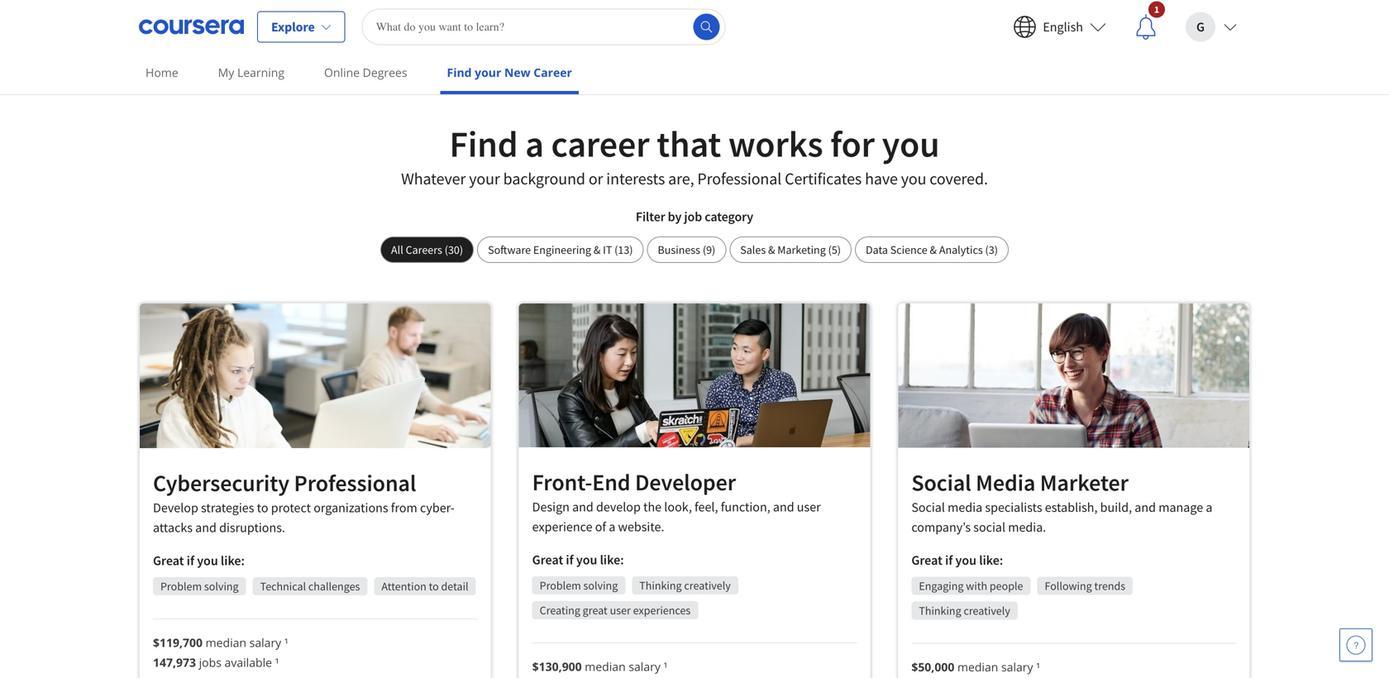 Task type: vqa. For each thing, say whether or not it's contained in the screenshot.
Felipe M. Learner since 2018
no



Task type: describe. For each thing, give the bounding box(es) containing it.
average
[[563, 0, 606, 2]]

business (9)
[[658, 242, 716, 257]]

professional inside 'find a career that works for you whatever your background or interests are, professional certificates have you covered.'
[[698, 168, 782, 189]]

Software Engineering & IT (13) button
[[477, 237, 644, 263]]

trends
[[1095, 579, 1126, 594]]

0 horizontal spatial thinking creatively
[[640, 578, 731, 593]]

(9)
[[703, 242, 716, 257]]

science
[[891, 242, 928, 257]]

$130,900 median salary ¹
[[532, 659, 668, 674]]

certificate²
[[770, 5, 831, 22]]

of
[[595, 519, 606, 535]]

find your new career link
[[440, 54, 579, 94]]

manage
[[1159, 499, 1204, 516]]

and inside cybersecurity professional develop strategies to protect organizations from cyber- attacks and disruptions.
[[195, 520, 217, 536]]

great for cybersecurity professional
[[153, 553, 184, 569]]

attacks
[[153, 520, 193, 536]]

and inside social media marketer social media specialists establish, build, and manage a company's social media.
[[1135, 499, 1156, 516]]

learning
[[237, 65, 285, 80]]

attention
[[382, 579, 427, 594]]

career
[[534, 65, 572, 80]]

attention to detail
[[382, 579, 469, 594]]

design
[[532, 499, 570, 515]]

cyber-
[[420, 500, 455, 516]]

media
[[976, 468, 1036, 497]]

website.
[[618, 519, 665, 535]]

business
[[658, 242, 701, 257]]

What do you want to learn? text field
[[362, 9, 726, 45]]

find a career that works for you whatever your background or interests are, professional certificates have you covered.
[[401, 121, 988, 189]]

great for front-end developer
[[532, 552, 563, 568]]

professional inside cybersecurity professional develop strategies to protect organizations from cyber- attacks and disruptions.
[[294, 469, 416, 498]]

cybersecurity analyst image
[[140, 304, 491, 448]]

job
[[684, 208, 702, 225]]

all careers (30)
[[391, 242, 463, 257]]

& for software engineering & it (13)
[[594, 242, 601, 257]]

problem solving for developer
[[540, 578, 618, 593]]

data science & analytics (3)
[[866, 242, 998, 257]]

online degrees
[[324, 65, 407, 80]]

1 horizontal spatial thinking creatively
[[919, 603, 1011, 618]]

creating
[[540, 603, 581, 618]]

1 vertical spatial by
[[668, 208, 682, 225]]

develop
[[596, 499, 641, 515]]

cybersecurity professional develop strategies to protect organizations from cyber- attacks and disruptions.
[[153, 469, 455, 536]]

degrees
[[363, 65, 407, 80]]

median for social media marketer
[[958, 659, 999, 675]]

front-end developer design and develop the look, feel, function, and user experience of a website.
[[532, 468, 821, 535]]

great if you like: for cybersecurity
[[153, 553, 245, 569]]

strategies
[[201, 500, 254, 516]]

software engineering & it (13)
[[488, 242, 633, 257]]

learners
[[782, 0, 827, 2]]

careers
[[406, 242, 442, 257]]

$119,700 median salary ¹ 147,973 jobs available ¹
[[153, 635, 288, 670]]

have
[[865, 168, 898, 189]]

find your new career
[[447, 65, 572, 80]]

my learning
[[218, 65, 285, 80]]

(13)
[[615, 242, 633, 257]]

english
[[1043, 19, 1084, 35]]

organizations
[[314, 500, 388, 516]]

background
[[503, 168, 586, 189]]

level
[[670, 5, 696, 22]]

sales
[[741, 242, 766, 257]]

or
[[589, 168, 603, 189]]

enrolled
[[558, 5, 604, 22]]

like: for develop
[[221, 553, 245, 569]]

professional inside the average rating given by 200,000+ global learners enrolled in an entry-level professional certificate²
[[699, 5, 767, 22]]

problem solving for develop
[[160, 579, 239, 594]]

¹ for $130,900 median salary ¹
[[664, 659, 668, 674]]

are,
[[668, 168, 694, 189]]

great
[[583, 603, 608, 618]]

career
[[551, 121, 650, 167]]

1 vertical spatial thinking
[[919, 603, 962, 618]]

technical
[[260, 579, 306, 594]]

entry-
[[637, 5, 670, 22]]

(3)
[[986, 242, 998, 257]]

1
[[1155, 3, 1160, 16]]

protect
[[271, 500, 311, 516]]

covered.
[[930, 168, 988, 189]]

for
[[831, 121, 875, 167]]

explore
[[271, 19, 315, 35]]

all
[[391, 242, 403, 257]]

the
[[644, 499, 662, 515]]

147,973
[[153, 655, 196, 670]]

0 vertical spatial your
[[475, 65, 502, 80]]

social media marketer social media specialists establish, build, and manage a company's social media.
[[912, 468, 1213, 536]]

my
[[218, 65, 234, 80]]

analytics
[[940, 242, 983, 257]]

look,
[[664, 499, 692, 515]]

build,
[[1101, 499, 1133, 516]]

great if you like: for social
[[912, 552, 1004, 569]]

you up have on the top right of the page
[[882, 121, 940, 167]]

challenges
[[308, 579, 360, 594]]

engaging
[[919, 579, 964, 594]]

media.
[[1009, 519, 1047, 536]]

solving for develop
[[204, 579, 239, 594]]

end
[[592, 468, 631, 497]]

works
[[729, 121, 823, 167]]

sales & marketing (5)
[[741, 242, 841, 257]]

following
[[1045, 579, 1092, 594]]

and right function,
[[773, 499, 795, 515]]

0 vertical spatial thinking
[[640, 578, 682, 593]]

if for front-
[[566, 552, 574, 568]]

engaging with people
[[919, 579, 1024, 594]]

2 & from the left
[[768, 242, 776, 257]]

you right have on the top right of the page
[[901, 168, 927, 189]]

Business (9) button
[[647, 237, 726, 263]]

certificates
[[785, 168, 862, 189]]

you for front-end developer
[[576, 552, 598, 568]]



Task type: locate. For each thing, give the bounding box(es) containing it.
a inside 'find a career that works for you whatever your background or interests are, professional certificates have you covered.'
[[525, 121, 544, 167]]

0 vertical spatial find
[[447, 65, 472, 80]]

online degrees link
[[318, 54, 414, 91]]

category
[[705, 208, 754, 225]]

by inside the average rating given by 200,000+ global learners enrolled in an entry-level professional certificate²
[[677, 0, 690, 2]]

if
[[566, 552, 574, 568], [946, 552, 953, 569], [187, 553, 194, 569]]

1 horizontal spatial creatively
[[964, 603, 1011, 618]]

an
[[620, 5, 634, 22]]

1 horizontal spatial user
[[797, 499, 821, 515]]

1 vertical spatial thinking creatively
[[919, 603, 1011, 618]]

explore button
[[257, 11, 346, 43]]

great for social media marketer
[[912, 552, 943, 569]]

establish,
[[1045, 499, 1098, 516]]

a
[[525, 121, 544, 167], [1206, 499, 1213, 516], [609, 519, 616, 535]]

great
[[532, 552, 563, 568], [912, 552, 943, 569], [153, 553, 184, 569]]

find inside 'find a career that works for you whatever your background or interests are, professional certificates have you covered.'
[[450, 121, 518, 167]]

like: for developer
[[600, 552, 624, 568]]

1 vertical spatial your
[[469, 168, 500, 189]]

0 vertical spatial to
[[257, 500, 268, 516]]

1 horizontal spatial salary
[[629, 659, 661, 674]]

1 vertical spatial user
[[610, 603, 631, 618]]

creatively down with
[[964, 603, 1011, 618]]

creating great user experiences
[[540, 603, 691, 618]]

feel,
[[695, 499, 718, 515]]

a right manage
[[1206, 499, 1213, 516]]

0 horizontal spatial median
[[206, 635, 247, 651]]

a inside social media marketer social media specialists establish, build, and manage a company's social media.
[[1206, 499, 1213, 516]]

and down strategies
[[195, 520, 217, 536]]

if for cybersecurity
[[187, 553, 194, 569]]

2 horizontal spatial like:
[[980, 552, 1004, 569]]

and up experience
[[572, 499, 594, 515]]

g
[[1197, 19, 1205, 35]]

and
[[572, 499, 594, 515], [773, 499, 795, 515], [1135, 499, 1156, 516], [195, 520, 217, 536]]

& for data science & analytics (3)
[[930, 242, 937, 257]]

user right great on the left of the page
[[610, 603, 631, 618]]

1 horizontal spatial great
[[532, 552, 563, 568]]

find for a
[[450, 121, 518, 167]]

0 horizontal spatial creatively
[[684, 578, 731, 593]]

and right build,
[[1135, 499, 1156, 516]]

like: down disruptions.
[[221, 553, 245, 569]]

2 horizontal spatial great if you like:
[[912, 552, 1004, 569]]

you for cybersecurity professional
[[197, 553, 218, 569]]

0 horizontal spatial if
[[187, 553, 194, 569]]

professional
[[699, 5, 767, 22], [698, 168, 782, 189], [294, 469, 416, 498]]

help center image
[[1347, 635, 1367, 655]]

your left the new
[[475, 65, 502, 80]]

2 social from the top
[[912, 499, 945, 516]]

1 vertical spatial creatively
[[964, 603, 1011, 618]]

$119,700
[[153, 635, 203, 651]]

developer
[[635, 468, 736, 497]]

social up media
[[912, 468, 972, 497]]

to left detail
[[429, 579, 439, 594]]

experiences
[[633, 603, 691, 618]]

1 vertical spatial to
[[429, 579, 439, 594]]

find up whatever
[[450, 121, 518, 167]]

Sales & Marketing (5) button
[[730, 237, 852, 263]]

problem solving up $119,700
[[160, 579, 239, 594]]

0 vertical spatial social
[[912, 468, 972, 497]]

thinking creatively up experiences
[[640, 578, 731, 593]]

0 vertical spatial a
[[525, 121, 544, 167]]

problem up creating
[[540, 578, 581, 593]]

median inside the $119,700 median salary ¹ 147,973 jobs available ¹
[[206, 635, 247, 651]]

user right function,
[[797, 499, 821, 515]]

your right whatever
[[469, 168, 500, 189]]

salary down people
[[1002, 659, 1034, 675]]

great if you like: down attacks
[[153, 553, 245, 569]]

home link
[[139, 54, 185, 91]]

with
[[966, 579, 988, 594]]

$50,000
[[912, 659, 955, 675]]

1 vertical spatial find
[[450, 121, 518, 167]]

2 vertical spatial professional
[[294, 469, 416, 498]]

0 horizontal spatial great
[[153, 553, 184, 569]]

1 vertical spatial a
[[1206, 499, 1213, 516]]

experience
[[532, 519, 593, 535]]

¹ for $119,700 median salary ¹ 147,973 jobs available ¹
[[284, 635, 288, 651]]

a right the of
[[609, 519, 616, 535]]

cybersecurity
[[153, 469, 290, 498]]

0 horizontal spatial problem
[[160, 579, 202, 594]]

like: up with
[[980, 552, 1004, 569]]

problem solving
[[540, 578, 618, 593], [160, 579, 239, 594]]

salary inside the $119,700 median salary ¹ 147,973 jobs available ¹
[[250, 635, 281, 651]]

1 horizontal spatial solving
[[584, 578, 618, 593]]

problem for front-end developer
[[540, 578, 581, 593]]

2 horizontal spatial salary
[[1002, 659, 1034, 675]]

problem solving up great on the left of the page
[[540, 578, 618, 593]]

if down experience
[[566, 552, 574, 568]]

solving up great on the left of the page
[[584, 578, 618, 593]]

front-
[[532, 468, 592, 497]]

company's
[[912, 519, 971, 536]]

my learning link
[[211, 54, 291, 91]]

salary for social
[[1002, 659, 1034, 675]]

it
[[603, 242, 612, 257]]

option group
[[381, 237, 1009, 263]]

you up engaging with people
[[956, 552, 977, 569]]

find left the new
[[447, 65, 472, 80]]

like: for marketer
[[980, 552, 1004, 569]]

None search field
[[362, 9, 726, 45]]

solving for developer
[[584, 578, 618, 593]]

1 horizontal spatial like:
[[600, 552, 624, 568]]

1 horizontal spatial problem solving
[[540, 578, 618, 593]]

1 horizontal spatial a
[[609, 519, 616, 535]]

find for your
[[447, 65, 472, 80]]

&
[[594, 242, 601, 257], [768, 242, 776, 257], [930, 242, 937, 257]]

great if you like: down experience
[[532, 552, 624, 568]]

coursera image
[[139, 14, 244, 40]]

marketer
[[1040, 468, 1129, 497]]

1 vertical spatial social
[[912, 499, 945, 516]]

& right sales
[[768, 242, 776, 257]]

(30)
[[445, 242, 463, 257]]

solving left technical
[[204, 579, 239, 594]]

2 vertical spatial a
[[609, 519, 616, 535]]

0 vertical spatial professional
[[699, 5, 767, 22]]

¹ for $50,000 median salary ¹
[[1037, 659, 1041, 675]]

social media marketer image
[[899, 304, 1250, 448]]

1 horizontal spatial &
[[768, 242, 776, 257]]

0 horizontal spatial great if you like:
[[153, 553, 245, 569]]

great down experience
[[532, 552, 563, 568]]

whatever
[[401, 168, 466, 189]]

salary up available
[[250, 635, 281, 651]]

median up jobs at the bottom left of page
[[206, 635, 247, 651]]

0 vertical spatial thinking creatively
[[640, 578, 731, 593]]

0 vertical spatial creatively
[[684, 578, 731, 593]]

$50,000 median salary ¹
[[912, 659, 1041, 675]]

& left it
[[594, 242, 601, 257]]

if down attacks
[[187, 553, 194, 569]]

thinking up experiences
[[640, 578, 682, 593]]

if for social
[[946, 552, 953, 569]]

g button
[[1173, 0, 1251, 53]]

thinking creatively
[[640, 578, 731, 593], [919, 603, 1011, 618]]

a up background at left top
[[525, 121, 544, 167]]

great up engaging
[[912, 552, 943, 569]]

option group containing all careers (30)
[[381, 237, 1009, 263]]

following trends
[[1045, 579, 1126, 594]]

problem up $119,700
[[160, 579, 202, 594]]

¹
[[284, 635, 288, 651], [275, 655, 279, 670], [664, 659, 668, 674], [1037, 659, 1041, 675]]

median
[[206, 635, 247, 651], [585, 659, 626, 674], [958, 659, 999, 675]]

marketing
[[778, 242, 826, 257]]

great down attacks
[[153, 553, 184, 569]]

like: down the of
[[600, 552, 624, 568]]

from
[[391, 500, 418, 516]]

develop
[[153, 500, 198, 516]]

average rating given by 200,000+ global learners enrolled in an entry-level professional certificate²
[[558, 0, 831, 22]]

1 horizontal spatial problem
[[540, 578, 581, 593]]

0 vertical spatial user
[[797, 499, 821, 515]]

2 horizontal spatial great
[[912, 552, 943, 569]]

filter by job category
[[636, 208, 754, 225]]

professional up organizations
[[294, 469, 416, 498]]

2 horizontal spatial median
[[958, 659, 999, 675]]

home
[[146, 65, 178, 80]]

to inside cybersecurity professional develop strategies to protect organizations from cyber- attacks and disruptions.
[[257, 500, 268, 516]]

that
[[657, 121, 721, 167]]

user inside front-end developer design and develop the look, feel, function, and user experience of a website.
[[797, 499, 821, 515]]

median for front-end developer
[[585, 659, 626, 674]]

salary down experiences
[[629, 659, 661, 674]]

median right $130,900
[[585, 659, 626, 674]]

data
[[866, 242, 888, 257]]

thinking creatively down engaging with people
[[919, 603, 1011, 618]]

Data Science & Analytics (3) button
[[855, 237, 1009, 263]]

0 horizontal spatial a
[[525, 121, 544, 167]]

available
[[225, 655, 272, 670]]

2 horizontal spatial a
[[1206, 499, 1213, 516]]

you down strategies
[[197, 553, 218, 569]]

to up disruptions.
[[257, 500, 268, 516]]

thinking down engaging
[[919, 603, 962, 618]]

great if you like: up engaging with people
[[912, 552, 1004, 569]]

salary
[[250, 635, 281, 651], [629, 659, 661, 674], [1002, 659, 1034, 675]]

2 horizontal spatial if
[[946, 552, 953, 569]]

problem for cybersecurity professional
[[160, 579, 202, 594]]

your inside 'find a career that works for you whatever your background or interests are, professional certificates have you covered.'
[[469, 168, 500, 189]]

to
[[257, 500, 268, 516], [429, 579, 439, 594]]

a inside front-end developer design and develop the look, feel, function, and user experience of a website.
[[609, 519, 616, 535]]

you down the of
[[576, 552, 598, 568]]

professional down the 200,000+ on the top
[[699, 5, 767, 22]]

problem
[[540, 578, 581, 593], [160, 579, 202, 594]]

$130,900
[[532, 659, 582, 674]]

0 horizontal spatial salary
[[250, 635, 281, 651]]

& right the science
[[930, 242, 937, 257]]

social
[[912, 468, 972, 497], [912, 499, 945, 516]]

200,000+
[[693, 0, 742, 2]]

disruptions.
[[219, 520, 285, 536]]

social up "company's"
[[912, 499, 945, 516]]

0 horizontal spatial user
[[610, 603, 631, 618]]

0 horizontal spatial problem solving
[[160, 579, 239, 594]]

by left job
[[668, 208, 682, 225]]

if up engaging
[[946, 552, 953, 569]]

All Careers (30) button
[[381, 237, 474, 263]]

interests
[[607, 168, 665, 189]]

by
[[677, 0, 690, 2], [668, 208, 682, 225]]

great if you like: for front-
[[532, 552, 624, 568]]

creatively up experiences
[[684, 578, 731, 593]]

1 horizontal spatial median
[[585, 659, 626, 674]]

0 horizontal spatial &
[[594, 242, 601, 257]]

you for social media marketer
[[956, 552, 977, 569]]

0 horizontal spatial to
[[257, 500, 268, 516]]

0 horizontal spatial thinking
[[640, 578, 682, 593]]

1 social from the top
[[912, 468, 972, 497]]

people
[[990, 579, 1024, 594]]

function,
[[721, 499, 771, 515]]

0 horizontal spatial solving
[[204, 579, 239, 594]]

0 horizontal spatial like:
[[221, 553, 245, 569]]

2 horizontal spatial &
[[930, 242, 937, 257]]

jobs
[[199, 655, 222, 670]]

3 & from the left
[[930, 242, 937, 257]]

by up level
[[677, 0, 690, 2]]

1 horizontal spatial to
[[429, 579, 439, 594]]

1 & from the left
[[594, 242, 601, 257]]

1 vertical spatial professional
[[698, 168, 782, 189]]

1 horizontal spatial thinking
[[919, 603, 962, 618]]

1 horizontal spatial if
[[566, 552, 574, 568]]

professional up category
[[698, 168, 782, 189]]

thinking
[[640, 578, 682, 593], [919, 603, 962, 618]]

1 horizontal spatial great if you like:
[[532, 552, 624, 568]]

specialists
[[986, 499, 1043, 516]]

solving
[[584, 578, 618, 593], [204, 579, 239, 594]]

median right $50,000
[[958, 659, 999, 675]]

0 vertical spatial by
[[677, 0, 690, 2]]

online
[[324, 65, 360, 80]]

salary for front-
[[629, 659, 661, 674]]



